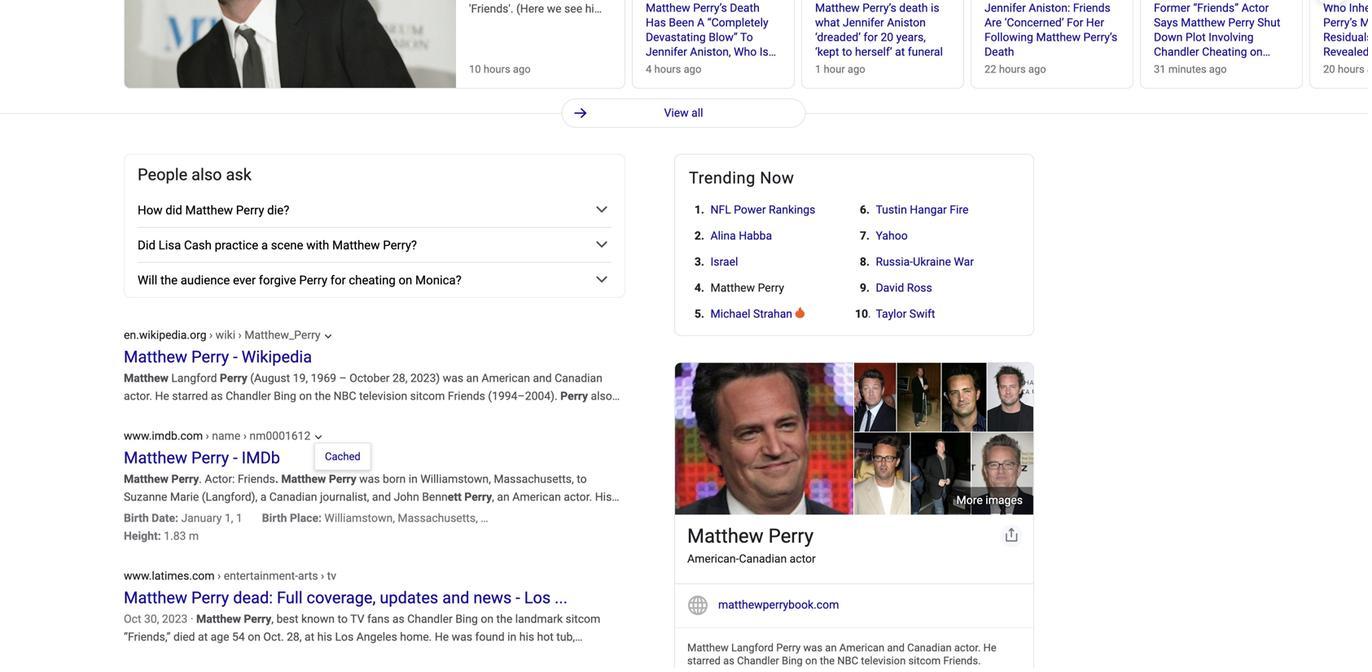 Task type: describe. For each thing, give the bounding box(es) containing it.
performances
[[124, 425, 195, 439]]

10 hours ago
[[469, 63, 531, 75]]

tustin hangar fire link
[[876, 202, 969, 218]]

also appeared on ally mcbeal (2002) and received primetime emmy award nominations for his performances in the west wing (2003) and the ron clark story (2006).
[[124, 390, 612, 439]]

emmy
[[410, 408, 442, 421]]

jennifer inside jennifer aniston: friends are 'concerned' for her following
[[985, 1, 1026, 15]]

1 for 1
[[695, 203, 701, 217]]

8
[[860, 255, 866, 269]]

minutes
[[1168, 63, 1206, 75]]

law...
[[190, 649, 216, 662]]

angeles
[[356, 631, 397, 644]]

2 vertical spatial friends
[[238, 473, 275, 486]]

with
[[306, 238, 329, 252]]

30,
[[144, 613, 159, 626]]

been
[[669, 16, 694, 29]]

, for best
[[271, 613, 274, 626]]

and inside , an american actor. his ancestry includes english, irish, german, swiss-german, and french-cana
[[408, 509, 427, 522]]

all
[[691, 106, 703, 120]]

28, inside (august 19, 1969 – october 28, 2023) was an american and canadian actor. he starred as chandler bing on the nbc television sitcom friends (1994–2004).
[[393, 372, 408, 385]]

herself'
[[855, 45, 892, 59]]

lisa
[[159, 238, 181, 252]]

bing inside (august 19, 1969 – october 28, 2023) was an american and canadian actor. he starred as chandler bing on the nbc television sitcom friends (1994–2004).
[[274, 390, 296, 403]]

former
[[1154, 1, 1190, 15]]

a
[[697, 16, 705, 29]]

for
[[1067, 16, 1083, 29]]

tv
[[327, 570, 336, 583]]

was inside , best known to tv fans as chandler bing on the landmark sitcom "friends," died at age 54 on oct. 28, at his los angeles home. he was found in his hot tub, according to law...
[[452, 631, 472, 644]]

tennis
[[396, 526, 427, 540]]

chandler inside , best known to tv fans as chandler bing on the landmark sitcom "friends," died at age 54 on oct. 28, at his los angeles home. he was found in his hot tub, according to law...
[[407, 613, 453, 626]]

to left tv
[[338, 613, 348, 626]]

perry down her
[[1083, 31, 1110, 44]]

alina habba
[[710, 229, 772, 243]]

friends.
[[943, 655, 981, 667]]

› left wiki
[[209, 329, 213, 342]]

on left monica?
[[399, 273, 412, 287]]

he inside , best known to tv fans as chandler bing on the landmark sitcom "friends," died at age 54 on oct. 28, at his los angeles home. he was found in his hot tub, according to law...
[[435, 631, 449, 644]]

russia-ukraine war
[[876, 255, 974, 269]]

en.wikipedia.org › wiki › matthew_perry matthew perry - wikipedia
[[124, 329, 320, 367]]

as inside , best known to tv fans as chandler bing on the landmark sitcom "friends," died at age 54 on oct. 28, at his los angeles home. he was found in his hot tub, according to law...
[[392, 613, 404, 626]]

matthew perry down for
[[1036, 31, 1110, 44]]

will the audience ever forgive perry for cheating on monica?
[[138, 273, 461, 287]]

's death
[[985, 31, 1117, 59]]

matthew inside www.latimes.com › entertainment-arts › tv matthew perry dead: full coverage, updates and news - los ...
[[124, 589, 187, 608]]

www.imdb.com
[[124, 430, 203, 443]]

perry up marie
[[171, 473, 199, 486]]

matthew inside www.imdb.com › name › nm0001612 matthew perry - imdb
[[124, 449, 187, 468]]

taylor
[[876, 307, 907, 321]]

... inside was raised in ottawa, ontario, where he became a top-ranked junior tennis ...
[[430, 526, 439, 540]]

found
[[475, 631, 505, 644]]

date:
[[152, 512, 178, 525]]

los inside www.latimes.com › entertainment-arts › tv matthew perry dead: full coverage, updates and news - los ...
[[524, 589, 551, 608]]

bing inside , best known to tv fans as chandler bing on the landmark sitcom "friends," died at age 54 on oct. 28, at his los angeles home. he was found in his hot tub, according to law...
[[455, 613, 478, 626]]

monica
[[1154, 60, 1192, 73]]

2023)
[[410, 372, 440, 385]]

years,
[[896, 31, 926, 44]]

russia-ukraine war link
[[876, 254, 974, 270]]

did
[[138, 238, 155, 252]]

death for 's death
[[985, 45, 1014, 59]]

perry inside www.latimes.com › entertainment-arts › tv matthew perry dead: full coverage, updates and news - los ...
[[191, 589, 229, 608]]

... inside www.latimes.com › entertainment-arts › tv matthew perry dead: full coverage, updates and news - los ...
[[555, 589, 568, 608]]

starred inside matthew langford perry was an american and canadian actor. he starred as chandler bing on the nbc television sitcom friends.
[[687, 655, 721, 667]]

story
[[419, 425, 446, 439]]

"completely
[[707, 16, 768, 29]]

matthew perry up what
[[815, 1, 889, 15]]

and inside matthew langford perry was an american and canadian actor. he starred as chandler bing on the nbc television sitcom friends.
[[887, 642, 905, 654]]

matthew perry up american-canadian actor
[[687, 525, 814, 548]]

aniston,
[[690, 45, 731, 59]]

shut
[[1257, 16, 1280, 29]]

langford for matthew langford perry
[[171, 372, 217, 385]]

nm0001612
[[249, 430, 311, 443]]

inhe
[[1349, 1, 1368, 15]]

was inside 'was born in williamstown, massachusetts, to suzanne marie (langford), a canadian journalist, and john benn'
[[359, 473, 380, 486]]

perry down with
[[299, 273, 327, 287]]

canadian inside matthew langford perry was an american and canadian actor. he starred as chandler bing on the nbc television sitcom friends.
[[907, 642, 952, 654]]

perry up a
[[693, 1, 720, 15]]

·
[[190, 613, 193, 626]]

1969
[[311, 372, 336, 385]]

will
[[138, 273, 157, 287]]

perry up the aniston
[[862, 1, 889, 15]]

also inside also appeared on ally mcbeal (2002) and received primetime emmy award nominations for his performances in the west wing (2003) and the ron clark story (2006).
[[591, 390, 612, 403]]

former "friends" actor says
[[1154, 1, 1269, 29]]

matthew inside matthew langford perry was an american and canadian actor. he starred as chandler bing on the nbc television sitcom friends.
[[687, 642, 729, 654]]

height:
[[124, 530, 161, 543]]

matthewperrybook.com link
[[718, 598, 839, 615]]

actor. inside , an american actor. his ancestry includes english, irish, german, swiss-german, and french-cana
[[564, 491, 592, 504]]

perry inside matthew langford perry was an american and canadian actor. he starred as chandler bing on the nbc television sitcom friends.
[[776, 642, 801, 654]]

english,
[[215, 509, 254, 522]]

rankings
[[769, 203, 815, 217]]

monica?
[[415, 273, 461, 287]]

hot
[[537, 631, 554, 644]]

funeral
[[908, 45, 943, 59]]

blow"
[[709, 31, 738, 44]]

actor. inside (august 19, 1969 – october 28, 2023) was an american and canadian actor. he starred as chandler bing on the nbc television sitcom friends (1994–2004).
[[124, 390, 152, 403]]

ancestry
[[124, 509, 167, 522]]

a left scene
[[261, 238, 268, 252]]

was raised in ottawa, ontario, where he became a top-ranked junior tennis ...
[[124, 509, 618, 540]]

massachusetts, inside 'was born in williamstown, massachusetts, to suzanne marie (langford), a canadian journalist, and john benn'
[[494, 473, 574, 486]]

award
[[445, 408, 477, 421]]

0 horizontal spatial massachusetts,
[[398, 512, 478, 525]]

top-
[[308, 526, 328, 540]]

jennifer inside the 's death is what jennifer aniston 'dreaded' for 20 years, 'kept to herself' at funeral
[[843, 16, 884, 29]]

for inside the 's death is what jennifer aniston 'dreaded' for 20 years, 'kept to herself' at funeral
[[864, 31, 878, 44]]

the inside , best known to tv fans as chandler bing on the landmark sitcom "friends," died at age 54 on oct. 28, at his los angeles home. he was found in his hot tub, according to law...
[[496, 613, 512, 626]]

item 1 of 1 element
[[675, 155, 1033, 336]]

perry up journalist,
[[329, 473, 356, 486]]

1 vertical spatial williamstown,
[[324, 512, 395, 525]]

canadian inside 'was born in williamstown, massachusetts, to suzanne marie (langford), a canadian journalist, and john benn'
[[269, 491, 317, 504]]

m
[[1360, 16, 1368, 29]]

28, inside , best known to tv fans as chandler bing on the landmark sitcom "friends," died at age 54 on oct. 28, at his los angeles home. he was found in his hot tub, according to law...
[[287, 631, 302, 644]]

birth for birth place: williamstown, massachusetts, usa
[[262, 512, 287, 525]]

31 minutes ago
[[1154, 63, 1227, 75]]

trending
[[689, 169, 756, 188]]

20 hours a
[[1323, 63, 1368, 75]]

how did matthew perry die? button
[[138, 203, 550, 217]]

at inside the 's death is what jennifer aniston 'dreaded' for 20 years, 'kept to herself' at funeral
[[895, 45, 905, 59]]

sitcom inside , best known to tv fans as chandler bing on the landmark sitcom "friends," died at age 54 on oct. 28, at his los angeles home. he was found in his hot tub, according to law...
[[566, 613, 600, 626]]

m
[[189, 530, 199, 543]]

on up found
[[481, 613, 494, 626]]

ross
[[907, 281, 932, 295]]

1 vertical spatial 20
[[1323, 63, 1335, 75]]

his
[[595, 491, 612, 504]]

hours for matthew perry
[[654, 63, 681, 75]]

1 horizontal spatial at
[[305, 631, 314, 644]]

actor. inside matthew langford perry was an american and canadian actor. he starred as chandler bing on the nbc television sitcom friends.
[[954, 642, 981, 654]]

hours for who inhe perry
[[1338, 63, 1365, 75]]

9
[[860, 281, 866, 295]]

2 german, from the left
[[362, 509, 405, 522]]

he inside matthew langford perry was an american and canadian actor. he starred as chandler bing on the nbc television sitcom friends.
[[983, 642, 996, 654]]

was inside (august 19, 1969 – october 28, 2023) was an american and canadian actor. he starred as chandler bing on the nbc television sitcom friends (1994–2004).
[[443, 372, 463, 385]]

matthew perry down "friends"
[[1181, 16, 1255, 29]]

involving
[[1209, 31, 1254, 44]]

oct 30, 2023 ·
[[124, 613, 196, 626]]

cheating
[[1202, 45, 1247, 59]]

junior
[[365, 526, 394, 540]]

trending now
[[689, 169, 794, 188]]

ago for 1 hour ago
[[848, 63, 865, 75]]

cheating
[[349, 273, 396, 287]]

ago for 4 hours ago
[[684, 63, 701, 75]]

carousel region
[[674, 350, 1034, 544]]

1.83
[[164, 530, 186, 543]]

die?
[[267, 203, 289, 217]]

3
[[695, 255, 701, 269]]

oct.
[[263, 631, 284, 644]]

as inside (august 19, 1969 – october 28, 2023) was an american and canadian actor. he starred as chandler bing on the nbc television sitcom friends (1994–2004).
[[211, 390, 223, 403]]

the right will
[[160, 273, 178, 287]]

on inside also appeared on ally mcbeal (2002) and received primetime emmy award nominations for his performances in the west wing (2003) and the ron clark story (2006).
[[174, 408, 187, 421]]

matthew perry up '54'
[[196, 613, 271, 626]]

david ross link
[[876, 280, 932, 296]]

's m
[[1323, 16, 1368, 59]]

nbc inside matthew langford perry was an american and canadian actor. he starred as chandler bing on the nbc television sitcom friends.
[[837, 655, 858, 667]]

's death is what jennifer aniston 'dreaded' for 20 years, 'kept to herself' at funeral
[[815, 1, 943, 59]]

tv
[[350, 613, 364, 626]]

perry left die?
[[236, 203, 264, 217]]

jennifer inside 's death has been a "completely devastating blow" to jennifer aniston, who is "struggling"
[[646, 45, 687, 59]]

matthew perry inside the "item 1 of 1" element
[[710, 281, 784, 295]]

matthew perry . actor: friends . matthew perry
[[124, 473, 356, 486]]

sitcom inside (august 19, 1969 – october 28, 2023) was an american and canadian actor. he starred as chandler bing on the nbc television sitcom friends (1994–2004).
[[410, 390, 445, 403]]

actor
[[790, 552, 816, 566]]

perry right (1994–2004).
[[560, 390, 588, 403]]

people
[[138, 165, 187, 184]]

- for wikipedia
[[233, 348, 238, 367]]

cached
[[325, 451, 361, 463]]

birth date: january 1, 1 height: 1.83 m
[[124, 512, 242, 543]]



Task type: vqa. For each thing, say whether or not it's contained in the screenshot.
left Isak
no



Task type: locate. For each thing, give the bounding box(es) containing it.
for down (1994–2004).
[[546, 408, 560, 421]]

french-
[[429, 509, 467, 522]]

arts
[[298, 570, 318, 583]]

› right 'name'
[[243, 430, 247, 443]]

landmark
[[515, 613, 563, 626]]

and inside 'was born in williamstown, massachusetts, to suzanne marie (langford), a canadian journalist, and john benn'
[[372, 491, 391, 504]]

chandler inside (august 19, 1969 – october 28, 2023) was an american and canadian actor. he starred as chandler bing on the nbc television sitcom friends (1994–2004).
[[226, 390, 271, 403]]

chandler up home.
[[407, 613, 453, 626]]

langford
[[171, 372, 217, 385], [731, 642, 774, 654]]

0 horizontal spatial his
[[317, 631, 332, 644]]

his inside also appeared on ally mcbeal (2002) and received primetime emmy award nominations for his performances in the west wing (2003) and the ron clark story (2006).
[[563, 408, 578, 421]]

2 vertical spatial for
[[546, 408, 560, 421]]

1 horizontal spatial who
[[1323, 1, 1346, 15]]

1 vertical spatial ,
[[271, 613, 274, 626]]

in down ally
[[198, 425, 207, 439]]

journalist,
[[320, 491, 369, 504]]

1 horizontal spatial ...
[[555, 589, 568, 608]]

toggle share options element
[[1000, 525, 1023, 547]]

williamstown, inside 'was born in williamstown, massachusetts, to suzanne marie (langford), a canadian journalist, and john benn'
[[420, 473, 491, 486]]

people also ask
[[138, 165, 252, 184]]

1 vertical spatial 4
[[695, 281, 701, 295]]

says
[[1154, 16, 1178, 29]]

matthew perry image
[[674, 350, 853, 529], [854, 363, 896, 432], [897, 363, 941, 432], [942, 363, 987, 432], [987, 363, 1033, 432], [854, 433, 910, 515], [911, 433, 971, 515], [971, 433, 1033, 515]]

bing down matthewperrybook.com link
[[782, 655, 803, 667]]

television inside (august 19, 1969 – october 28, 2023) was an american and canadian actor. he starred as chandler bing on the nbc television sitcom friends (1994–2004).
[[359, 390, 407, 403]]

chandler down matthewperrybook.com link
[[737, 655, 779, 667]]

0 vertical spatial ...
[[430, 526, 439, 540]]

"friends"
[[1193, 1, 1239, 15]]

actor. up friends.
[[954, 642, 981, 654]]

1 vertical spatial who
[[734, 45, 757, 59]]

in down his
[[609, 509, 618, 522]]

1 horizontal spatial massachusetts,
[[494, 473, 574, 486]]

1 horizontal spatial nbc
[[837, 655, 858, 667]]

's inside 's m
[[1350, 16, 1357, 29]]

2 horizontal spatial as
[[723, 655, 734, 667]]

raised
[[575, 509, 606, 522]]

actor. up appeared
[[124, 390, 152, 403]]

matthew perry up been
[[646, 1, 720, 15]]

a inside was raised in ottawa, ontario, where he became a top-ranked junior tennis ...
[[299, 526, 306, 540]]

- inside 'en.wikipedia.org › wiki › matthew_perry matthew perry - wikipedia'
[[233, 348, 238, 367]]

los inside , best known to tv fans as chandler bing on the landmark sitcom "friends," died at age 54 on oct. 28, at his los angeles home. he was found in his hot tub, according to law...
[[335, 631, 354, 644]]

television inside matthew langford perry was an american and canadian actor. he starred as chandler bing on the nbc television sitcom friends.
[[861, 655, 906, 667]]

0 vertical spatial as
[[211, 390, 223, 403]]

on inside (august 19, 1969 – october 28, 2023) was an american and canadian actor. he starred as chandler bing on the nbc television sitcom friends (1994–2004).
[[299, 390, 312, 403]]

, inside , best known to tv fans as chandler bing on the landmark sitcom "friends," died at age 54 on oct. 28, at his los angeles home. he was found in his hot tub, according to law...
[[271, 613, 274, 626]]

her
[[1086, 16, 1104, 29]]

ago for 10 hours ago
[[513, 63, 531, 75]]

an inside , an american actor. his ancestry includes english, irish, german, swiss-german, and french-cana
[[497, 491, 510, 504]]

2 horizontal spatial 1
[[815, 63, 821, 75]]

0 horizontal spatial los
[[335, 631, 354, 644]]

2 vertical spatial actor.
[[954, 642, 981, 654]]

1 vertical spatial massachusetts,
[[398, 512, 478, 525]]

0 vertical spatial los
[[524, 589, 551, 608]]

and inside (august 19, 1969 – october 28, 2023) was an american and canadian actor. he starred as chandler bing on the nbc television sitcom friends (1994–2004).
[[533, 372, 552, 385]]

actor
[[1242, 1, 1269, 15]]

yahoo link
[[876, 228, 908, 244]]

television left friends.
[[861, 655, 906, 667]]

'dreaded'
[[815, 31, 861, 44]]

canadian inside (august 19, 1969 – october 28, 2023) was an american and canadian actor. he starred as chandler bing on the nbc television sitcom friends (1994–2004).
[[555, 372, 602, 385]]

german,
[[284, 509, 327, 522], [362, 509, 405, 522]]

in inside 'was born in williamstown, massachusetts, to suzanne marie (langford), a canadian journalist, and john benn'
[[409, 473, 418, 486]]

an inside matthew langford perry was an american and canadian actor. he starred as chandler bing on the nbc television sitcom friends.
[[825, 642, 837, 654]]

what
[[815, 16, 840, 29]]

1 horizontal spatial 28,
[[393, 372, 408, 385]]

ago inside 10 hours ago link
[[513, 63, 531, 75]]

2 horizontal spatial he
[[983, 642, 996, 654]]

bing
[[274, 390, 296, 403], [455, 613, 478, 626], [782, 655, 803, 667]]

www.imdb.com › name › nm0001612 matthew perry - imdb
[[124, 430, 311, 468]]

1 horizontal spatial an
[[497, 491, 510, 504]]

0 horizontal spatial 1
[[236, 512, 242, 525]]

on inside shut down plot involving chandler cheating on monica
[[1250, 45, 1263, 59]]

1 vertical spatial for
[[330, 273, 346, 287]]

on down matthewperrybook.com link
[[805, 655, 817, 667]]

- inside www.latimes.com › entertainment-arts › tv matthew perry dead: full coverage, updates and news - los ...
[[516, 589, 520, 608]]

2023
[[162, 613, 188, 626]]

death down "following"
[[985, 45, 1014, 59]]

2
[[695, 229, 701, 243]]

in inside , best known to tv fans as chandler bing on the landmark sitcom "friends," died at age 54 on oct. 28, at his los angeles home. he was found in his hot tub, according to law...
[[507, 631, 517, 644]]

(1994–2004).
[[488, 390, 558, 403]]

0 horizontal spatial 10
[[469, 63, 481, 75]]

as
[[211, 390, 223, 403], [392, 613, 404, 626], [723, 655, 734, 667]]

death
[[899, 1, 928, 15]]

1 vertical spatial ...
[[555, 589, 568, 608]]

perry down inhe
[[1323, 16, 1350, 29]]

1 left nfl
[[695, 203, 701, 217]]

ago for 22 hours ago
[[1028, 63, 1046, 75]]

› left tv
[[321, 570, 324, 583]]

4 for 4
[[695, 281, 701, 295]]

0 vertical spatial 4
[[646, 63, 652, 75]]

following
[[985, 31, 1033, 44]]

toggle share options image
[[1000, 525, 1023, 547]]

in inside was raised in ottawa, ontario, where he became a top-ranked junior tennis ...
[[609, 509, 618, 522]]

did lisa cash practice a scene with matthew perry?
[[138, 238, 417, 252]]

'kept
[[815, 45, 839, 59]]

1 vertical spatial death
[[985, 45, 1014, 59]]

chandler inside matthew langford perry was an american and canadian actor. he starred as chandler bing on the nbc television sitcom friends.
[[737, 655, 779, 667]]

, right the perr
[[492, 491, 494, 504]]

0 horizontal spatial television
[[359, 390, 407, 403]]

actor:
[[205, 473, 235, 486]]

perry up ·
[[191, 589, 229, 608]]

's for 's death is what jennifer aniston 'dreaded' for 20 years, 'kept to herself' at funeral
[[889, 1, 896, 15]]

perry inside the "item 1 of 1" element
[[758, 281, 784, 295]]

perry down wiki
[[191, 348, 229, 367]]

wiki
[[216, 329, 235, 342]]

friends up her
[[1073, 1, 1111, 15]]

1 birth from the left
[[124, 512, 149, 525]]

and inside www.latimes.com › entertainment-arts › tv matthew perry dead: full coverage, updates and news - los ...
[[442, 589, 469, 608]]

starred inside (august 19, 1969 – october 28, 2023) was an american and canadian actor. he starred as chandler bing on the nbc television sitcom friends (1994–2004).
[[172, 390, 208, 403]]

as inside matthew langford perry was an american and canadian actor. he starred as chandler bing on the nbc television sitcom friends.
[[723, 655, 734, 667]]

david ross
[[876, 281, 932, 295]]

, left best
[[271, 613, 274, 626]]

0 vertical spatial friends
[[1073, 1, 1111, 15]]

1 horizontal spatial 20
[[1323, 63, 1335, 75]]

he
[[155, 390, 169, 403], [435, 631, 449, 644], [983, 642, 996, 654]]

actor. up raised
[[564, 491, 592, 504]]

canadian up place:
[[269, 491, 317, 504]]

2 horizontal spatial his
[[563, 408, 578, 421]]

for left cheating
[[330, 273, 346, 287]]

10 for 10 hours ago
[[469, 63, 481, 75]]

1 horizontal spatial 10
[[855, 307, 868, 321]]

an
[[466, 372, 479, 385], [497, 491, 510, 504], [825, 642, 837, 654]]

- down wiki
[[233, 348, 238, 367]]

- for imdb
[[233, 449, 238, 468]]

1 ago from the left
[[513, 63, 531, 75]]

tustin
[[876, 203, 907, 217]]

... down 'french-'
[[430, 526, 439, 540]]

death inside 's death has been a "completely devastating blow" to jennifer aniston, who is "struggling"
[[730, 1, 760, 15]]

more
[[956, 494, 983, 507]]

on down 19,
[[299, 390, 312, 403]]

on
[[1250, 45, 1263, 59], [399, 273, 412, 287], [299, 390, 312, 403], [174, 408, 187, 421], [481, 613, 494, 626], [248, 631, 261, 644], [805, 655, 817, 667]]

perry up actor:
[[191, 449, 229, 468]]

bing inside matthew langford perry was an american and canadian actor. he starred as chandler bing on the nbc television sitcom friends.
[[782, 655, 803, 667]]

a inside 'was born in williamstown, massachusetts, to suzanne marie (langford), a canadian journalist, and john benn'
[[260, 491, 267, 504]]

canadian up (1994–2004).
[[555, 372, 602, 385]]

his down the known
[[317, 631, 332, 644]]

did
[[165, 203, 182, 217]]

birth up the became
[[262, 512, 287, 525]]

0 horizontal spatial he
[[155, 390, 169, 403]]

's inside the 's death is what jennifer aniston 'dreaded' for 20 years, 'kept to herself' at funeral
[[889, 1, 896, 15]]

jennifer up are at right top
[[985, 1, 1026, 15]]

hours for 's death
[[999, 63, 1026, 75]]

1 horizontal spatial williamstown,
[[420, 473, 491, 486]]

to
[[842, 45, 852, 59], [577, 473, 587, 486], [338, 613, 348, 626], [177, 649, 187, 662]]

jennifer up 'dreaded' on the top right of the page
[[843, 16, 884, 29]]

20 up herself'
[[881, 31, 893, 44]]

his left hot
[[519, 631, 534, 644]]

0 horizontal spatial ...
[[430, 526, 439, 540]]

1 horizontal spatial birth
[[262, 512, 287, 525]]

forgive
[[259, 273, 296, 287]]

1 vertical spatial -
[[233, 449, 238, 468]]

at down the known
[[305, 631, 314, 644]]

perry inside 'en.wikipedia.org › wiki › matthew_perry matthew perry - wikipedia'
[[191, 348, 229, 367]]

2 horizontal spatial sitcom
[[908, 655, 941, 667]]

aniston:
[[1029, 1, 1070, 15]]

was left born
[[359, 473, 380, 486]]

for up herself'
[[864, 31, 878, 44]]

10 inside the "item 1 of 1" element
[[855, 307, 868, 321]]

. down imdb
[[275, 473, 278, 486]]

5 ago from the left
[[1209, 63, 1227, 75]]

the inside matthew langford perry was an american and canadian actor. he starred as chandler bing on the nbc television sitcom friends.
[[820, 655, 835, 667]]

2 vertical spatial an
[[825, 642, 837, 654]]

- right the news
[[516, 589, 520, 608]]

ago for 31 minutes ago
[[1209, 63, 1227, 75]]

matthew langford perry was an american and canadian actor. he starred as chandler bing on the nbc television sitcom friends.
[[687, 642, 996, 667]]

who inside who inhe perry
[[1323, 1, 1346, 15]]

1 german, from the left
[[284, 509, 327, 522]]

› right wiki
[[238, 329, 242, 342]]

an down matthewperrybook.com link
[[825, 642, 837, 654]]

a down 's m
[[1367, 63, 1368, 75]]

mcbeal
[[211, 408, 249, 421]]

sitcom up emmy
[[410, 390, 445, 403]]

22
[[985, 63, 996, 75]]

american inside , an american actor. his ancestry includes english, irish, german, swiss-german, and french-cana
[[512, 491, 561, 504]]

's up "completely
[[720, 1, 727, 15]]

2 horizontal spatial bing
[[782, 655, 803, 667]]

0 vertical spatial american
[[482, 372, 530, 385]]

an up award
[[466, 372, 479, 385]]

sitcom left friends.
[[908, 655, 941, 667]]

audience
[[181, 273, 230, 287]]

german, up the top-
[[284, 509, 327, 522]]

fans
[[367, 613, 390, 626]]

0 horizontal spatial langford
[[171, 372, 217, 385]]

news
[[473, 589, 512, 608]]

,
[[492, 491, 494, 504], [271, 613, 274, 626]]

20 down 's m
[[1323, 63, 1335, 75]]

who down the to
[[734, 45, 757, 59]]

1 hours from the left
[[484, 63, 510, 75]]

1 vertical spatial langford
[[731, 642, 774, 654]]

in inside also appeared on ally mcbeal (2002) and received primetime emmy award nominations for his performances in the west wing (2003) and the ron clark story (2006).
[[198, 425, 207, 439]]

matthew
[[646, 1, 690, 15], [815, 1, 860, 15], [1181, 16, 1225, 29], [1036, 31, 1081, 44], [185, 203, 233, 217], [332, 238, 380, 252], [710, 281, 755, 295], [124, 348, 187, 367], [124, 372, 169, 385], [124, 449, 187, 468], [124, 473, 169, 486], [281, 473, 326, 486], [687, 525, 764, 548], [124, 589, 187, 608], [196, 613, 241, 626], [687, 642, 729, 654]]

the inside (august 19, 1969 – october 28, 2023) was an american and canadian actor. he starred as chandler bing on the nbc television sitcom friends (1994–2004).
[[315, 390, 331, 403]]

langford down matthewperrybook.com link
[[731, 642, 774, 654]]

swiss-
[[329, 509, 362, 522]]

0 horizontal spatial actor.
[[124, 390, 152, 403]]

4 ago from the left
[[1028, 63, 1046, 75]]

0 horizontal spatial at
[[198, 631, 208, 644]]

2 horizontal spatial an
[[825, 642, 837, 654]]

television up primetime
[[359, 390, 407, 403]]

friends inside jennifer aniston: friends are 'concerned' for her following
[[1073, 1, 1111, 15]]

0 vertical spatial who
[[1323, 1, 1346, 15]]

aniston
[[887, 16, 926, 29]]

1 vertical spatial los
[[335, 631, 354, 644]]

israel
[[710, 255, 738, 269]]

who inside 's death has been a "completely devastating blow" to jennifer aniston, who is "struggling"
[[734, 45, 757, 59]]

2 horizontal spatial for
[[864, 31, 878, 44]]

an right y
[[497, 491, 510, 504]]

4 hours from the left
[[1338, 63, 1365, 75]]

› left 'name'
[[206, 430, 209, 443]]

4 inside the "item 1 of 1" element
[[695, 281, 701, 295]]

2 vertical spatial as
[[723, 655, 734, 667]]

0 vertical spatial death
[[730, 1, 760, 15]]

0 horizontal spatial williamstown,
[[324, 512, 395, 525]]

0 vertical spatial langford
[[171, 372, 217, 385]]

2 the from the left
[[346, 425, 365, 439]]

suzanne
[[124, 491, 167, 504]]

1 horizontal spatial 4
[[695, 281, 701, 295]]

4 for 4 hours ago
[[646, 63, 652, 75]]

american inside matthew langford perry was an american and canadian actor. he starred as chandler bing on the nbc television sitcom friends.
[[839, 642, 884, 654]]

an inside (august 19, 1969 – october 28, 2023) was an american and canadian actor. he starred as chandler bing on the nbc television sitcom friends (1994–2004).
[[466, 372, 479, 385]]

0 horizontal spatial an
[[466, 372, 479, 385]]

4
[[646, 63, 652, 75], [695, 281, 701, 295]]

(2006).
[[448, 425, 485, 439]]

chandler up "mcbeal"
[[226, 390, 271, 403]]

matthewperrybook.com
[[718, 598, 839, 612]]

in right born
[[409, 473, 418, 486]]

1 vertical spatial starred
[[687, 655, 721, 667]]

canadian left actor
[[739, 552, 787, 566]]

perry up involving in the top of the page
[[1228, 16, 1255, 29]]

perry down 'en.wikipedia.org › wiki › matthew_perry matthew perry - wikipedia'
[[220, 372, 247, 385]]

ranked
[[328, 526, 362, 540]]

2 horizontal spatial jennifer
[[985, 1, 1026, 15]]

–
[[339, 372, 347, 385]]

was left raised
[[552, 509, 572, 522]]

2 hours from the left
[[654, 63, 681, 75]]

ontario,
[[165, 526, 205, 540]]

did lisa cash practice a scene with matthew perry? button
[[138, 238, 550, 252]]

nfl power rankings link
[[710, 202, 815, 218]]

0 horizontal spatial sitcom
[[410, 390, 445, 403]]

los up landmark
[[524, 589, 551, 608]]

perry inside who inhe perry
[[1323, 16, 1350, 29]]

's inside 's death has been a "completely devastating blow" to jennifer aniston, who is "struggling"
[[720, 1, 727, 15]]

view all
[[664, 106, 703, 120]]

died
[[173, 631, 195, 644]]

1 vertical spatial bing
[[455, 613, 478, 626]]

1 vertical spatial television
[[861, 655, 906, 667]]

for inside also appeared on ally mcbeal (2002) and received primetime emmy award nominations for his performances in the west wing (2003) and the ron clark story (2006).
[[546, 408, 560, 421]]

on inside matthew langford perry was an american and canadian actor. he starred as chandler bing on the nbc television sitcom friends.
[[805, 655, 817, 667]]

1 vertical spatial jennifer
[[843, 16, 884, 29]]

's for 's death has been a "completely devastating blow" to jennifer aniston, who is "struggling"
[[720, 1, 727, 15]]

includes
[[170, 509, 212, 522]]

's left m
[[1350, 16, 1357, 29]]

to down died
[[177, 649, 187, 662]]

1 horizontal spatial .
[[275, 473, 278, 486]]

perry down matthewperrybook.com link
[[776, 642, 801, 654]]

0 horizontal spatial .
[[199, 473, 202, 486]]

to inside the 's death is what jennifer aniston 'dreaded' for 20 years, 'kept to herself' at funeral
[[842, 45, 852, 59]]

0 horizontal spatial jennifer
[[646, 45, 687, 59]]

death for 's death has been a "completely devastating blow" to jennifer aniston, who is "struggling"
[[730, 1, 760, 15]]

was inside matthew langford perry was an american and canadian actor. he starred as chandler bing on the nbc television sitcom friends.
[[803, 642, 823, 654]]

› left the entertainment-
[[217, 570, 221, 583]]

1 for 1 hour ago
[[815, 63, 821, 75]]

bing up found
[[455, 613, 478, 626]]

1 the from the left
[[209, 425, 228, 439]]

28, left '2023)'
[[393, 372, 408, 385]]

the left ron
[[346, 425, 365, 439]]

los down tv
[[335, 631, 354, 644]]

is
[[760, 45, 769, 59]]

20 inside the 's death is what jennifer aniston 'dreaded' for 20 years, 'kept to herself' at funeral
[[881, 31, 893, 44]]

0 vertical spatial 20
[[881, 31, 893, 44]]

1 horizontal spatial also
[[591, 390, 612, 403]]

1 vertical spatial 1
[[695, 203, 701, 217]]

(langford),
[[202, 491, 258, 504]]

war
[[954, 255, 974, 269]]

a up irish,
[[260, 491, 267, 504]]

0 vertical spatial ,
[[492, 491, 494, 504]]

death inside ''s death'
[[985, 45, 1014, 59]]

1 left the hour at right top
[[815, 63, 821, 75]]

are
[[985, 16, 1002, 29]]

sitcom
[[410, 390, 445, 403], [566, 613, 600, 626], [908, 655, 941, 667]]

0 vertical spatial television
[[359, 390, 407, 403]]

nbc
[[334, 390, 356, 403], [837, 655, 858, 667]]

matthew inside the "item 1 of 1" element
[[710, 281, 755, 295]]

his right nominations at the bottom
[[563, 408, 578, 421]]

2 vertical spatial sitcom
[[908, 655, 941, 667]]

1 horizontal spatial 1
[[695, 203, 701, 217]]

now
[[760, 169, 794, 188]]

... up landmark
[[555, 589, 568, 608]]

the up found
[[496, 613, 512, 626]]

0 horizontal spatial who
[[734, 45, 757, 59]]

view all link
[[561, 99, 806, 128]]

bing down (august
[[274, 390, 296, 403]]

on down involving in the top of the page
[[1250, 45, 1263, 59]]

also
[[191, 165, 222, 184], [591, 390, 612, 403]]

3 hours from the left
[[999, 63, 1026, 75]]

.
[[199, 473, 202, 486], [275, 473, 278, 486]]

2 vertical spatial -
[[516, 589, 520, 608]]

birth inside 'birth date: january 1, 1 height: 1.83 m'
[[124, 512, 149, 525]]

langford inside matthew langford perry was an american and canadian actor. he starred as chandler bing on the nbc television sitcom friends.
[[731, 642, 774, 654]]

1 vertical spatial as
[[392, 613, 404, 626]]

habba
[[739, 229, 772, 243]]

friends inside (august 19, 1969 – october 28, 2023) was an american and canadian actor. he starred as chandler bing on the nbc television sitcom friends (1994–2004).
[[448, 390, 485, 403]]

also right (1994–2004).
[[591, 390, 612, 403]]

wing
[[260, 425, 285, 439]]

0 horizontal spatial starred
[[172, 390, 208, 403]]

1 horizontal spatial ,
[[492, 491, 494, 504]]

devastating
[[646, 31, 706, 44]]

1 horizontal spatial bing
[[455, 613, 478, 626]]

sitcom inside matthew langford perry was an american and canadian actor. he starred as chandler bing on the nbc television sitcom friends.
[[908, 655, 941, 667]]

1 inside 'birth date: january 1, 1 height: 1.83 m'
[[236, 512, 242, 525]]

0 horizontal spatial german,
[[284, 509, 327, 522]]

1 horizontal spatial friends
[[448, 390, 485, 403]]

american inside (august 19, 1969 – october 28, 2023) was an american and canadian actor. he starred as chandler bing on the nbc television sitcom friends (1994–2004).
[[482, 372, 530, 385]]

10 for 10 taylor swift
[[855, 307, 868, 321]]

perry up actor
[[768, 525, 814, 548]]

1 vertical spatial an
[[497, 491, 510, 504]]

michael strahan image
[[795, 306, 804, 318]]

perry inside www.imdb.com › name › nm0001612 matthew perry - imdb
[[191, 449, 229, 468]]

has
[[646, 16, 666, 29]]

0 horizontal spatial also
[[191, 165, 222, 184]]

matthew inside 'en.wikipedia.org › wiki › matthew_perry matthew perry - wikipedia'
[[124, 348, 187, 367]]

the down 1969
[[315, 390, 331, 403]]

alina habba link
[[710, 228, 772, 244]]

on left ally
[[174, 408, 187, 421]]

was down matthewperrybook.com link
[[803, 642, 823, 654]]

2 horizontal spatial actor.
[[954, 642, 981, 654]]

irish,
[[257, 509, 281, 522]]

2 ago from the left
[[684, 63, 701, 75]]

perry down dead:
[[244, 613, 271, 626]]

0 vertical spatial 28,
[[393, 372, 408, 385]]

0 horizontal spatial 20
[[881, 31, 893, 44]]

friends down imdb
[[238, 473, 275, 486]]

to inside 'was born in williamstown, massachusetts, to suzanne marie (langford), a canadian journalist, and john benn'
[[577, 473, 587, 486]]

1 horizontal spatial television
[[861, 655, 906, 667]]

the down matthewperrybook.com link
[[820, 655, 835, 667]]

2 birth from the left
[[262, 512, 287, 525]]

, for an
[[492, 491, 494, 504]]

1 . from the left
[[199, 473, 202, 486]]

imdb
[[242, 449, 280, 468]]

0 vertical spatial actor.
[[124, 390, 152, 403]]

0 vertical spatial bing
[[274, 390, 296, 403]]

2 vertical spatial jennifer
[[646, 45, 687, 59]]

1 horizontal spatial jennifer
[[843, 16, 884, 29]]

hours
[[484, 63, 510, 75], [654, 63, 681, 75], [999, 63, 1026, 75], [1338, 63, 1365, 75]]

1 horizontal spatial as
[[392, 613, 404, 626]]

1 horizontal spatial his
[[519, 631, 534, 644]]

3 ago from the left
[[848, 63, 865, 75]]

4 up 5
[[695, 281, 701, 295]]

's for 's death
[[1110, 31, 1117, 44]]

, inside , an american actor. his ancestry includes english, irish, german, swiss-german, and french-cana
[[492, 491, 494, 504]]

in right found
[[507, 631, 517, 644]]

nbc inside (august 19, 1969 – october 28, 2023) was an american and canadian actor. he starred as chandler bing on the nbc television sitcom friends (1994–2004).
[[334, 390, 356, 403]]

usa
[[481, 512, 502, 525]]

chandler up monica
[[1154, 45, 1199, 59]]

's for 's m
[[1350, 16, 1357, 29]]

on right '54'
[[248, 631, 261, 644]]

cached link
[[315, 447, 370, 467]]

1 vertical spatial sitcom
[[566, 613, 600, 626]]

primetime
[[355, 408, 407, 421]]

became
[[256, 526, 297, 540]]

he inside (august 19, 1969 – october 28, 2023) was an american and canadian actor. he starred as chandler bing on the nbc television sitcom friends (1994–2004).
[[155, 390, 169, 403]]

's left down at the top
[[1110, 31, 1117, 44]]

1 horizontal spatial actor.
[[564, 491, 592, 504]]

1 vertical spatial 10
[[855, 307, 868, 321]]

images
[[986, 494, 1023, 507]]

chandler inside shut down plot involving chandler cheating on monica
[[1154, 45, 1199, 59]]

birth for birth date: january 1, 1 height: 1.83 m
[[124, 512, 149, 525]]

- inside www.imdb.com › name › nm0001612 matthew perry - imdb
[[233, 449, 238, 468]]

0 horizontal spatial as
[[211, 390, 223, 403]]

at down years, on the top of page
[[895, 45, 905, 59]]

0 vertical spatial starred
[[172, 390, 208, 403]]

was inside was raised in ottawa, ontario, where he became a top-ranked junior tennis ...
[[552, 509, 572, 522]]

0 horizontal spatial death
[[730, 1, 760, 15]]

2 . from the left
[[275, 473, 278, 486]]

(august 19, 1969 – october 28, 2023) was an american and canadian actor. he starred as chandler bing on the nbc television sitcom friends (1994–2004).
[[124, 372, 602, 403]]

dead:
[[233, 589, 273, 608]]

langford for matthew langford perry was an american and canadian actor. he starred as chandler bing on the nbc television sitcom friends.
[[731, 642, 774, 654]]

- up 'matthew perry . actor: friends . matthew perry'
[[233, 449, 238, 468]]



